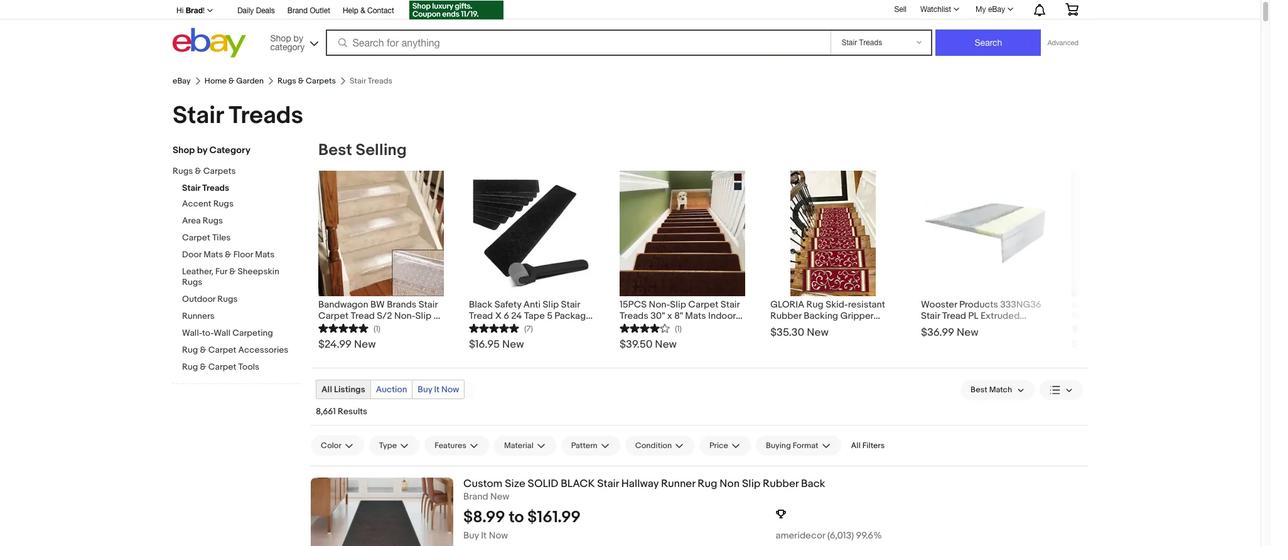 Task type: vqa. For each thing, say whether or not it's contained in the screenshot.
PennySiouxPC
no



Task type: locate. For each thing, give the bounding box(es) containing it.
new down pl
[[957, 327, 979, 339]]

new down skid at the left of the page
[[502, 338, 524, 351]]

-
[[434, 310, 437, 322]]

non- right the s/2
[[394, 310, 415, 322]]

outlet
[[310, 6, 330, 15]]

1 horizontal spatial safety
[[1154, 310, 1181, 322]]

by left category
[[197, 144, 207, 156]]

1 horizontal spatial now
[[489, 530, 508, 542]]

1 horizontal spatial (1) link
[[620, 322, 682, 334]]

$35.30
[[770, 327, 805, 339]]

1 horizontal spatial by
[[294, 33, 303, 43]]

1 horizontal spatial best
[[971, 385, 988, 395]]

5 out of 5 stars image for $24.99
[[318, 322, 369, 334]]

treads left 30"
[[620, 310, 649, 322]]

0 horizontal spatial all
[[322, 384, 332, 395]]

best
[[318, 141, 352, 160], [971, 385, 988, 395]]

shop left category
[[173, 144, 195, 156]]

anti
[[524, 299, 541, 311], [1072, 322, 1089, 333]]

1 vertical spatial ebay
[[173, 76, 191, 86]]

1 horizontal spatial 5 out of 5 stars image
[[469, 322, 519, 334]]

best left selling
[[318, 141, 352, 160]]

treads down garden
[[229, 101, 303, 131]]

2 horizontal spatial tread
[[942, 310, 966, 322]]

shop
[[270, 33, 291, 43], [173, 144, 195, 156]]

indoor right steps
[[708, 310, 736, 322]]

0 vertical spatial carpets
[[306, 76, 336, 86]]

best for best match
[[971, 385, 988, 395]]

1 (1) from the left
[[374, 324, 381, 334]]

all up 8,661
[[322, 384, 332, 395]]

2 horizontal spatial 5 out of 5 stars image
[[1072, 322, 1122, 334]]

best left match
[[971, 385, 988, 395]]

8,661 results
[[316, 406, 367, 417]]

stair right 'brands'
[[419, 299, 438, 311]]

0 horizontal spatial now
[[441, 384, 459, 395]]

by inside shop by category
[[294, 33, 303, 43]]

mats right 8" on the bottom right
[[685, 310, 706, 322]]

ameridecor (6,013) 99.6%
[[776, 530, 882, 542]]

safety right clear
[[1154, 310, 1181, 322]]

carpet up $24.99
[[318, 310, 349, 322]]

auction
[[376, 384, 407, 395]]

0 vertical spatial best
[[318, 141, 352, 160]]

1 tread from the left
[[351, 310, 375, 322]]

carpet inside 15pcs non-slip carpet stair treads 30" x 8" mats indoor for wooden steps
[[688, 299, 719, 311]]

2 horizontal spatial non-
[[1154, 299, 1175, 311]]

stair right '5'
[[561, 299, 580, 311]]

brand outlet
[[287, 6, 330, 15]]

(1) for $39.50 new
[[675, 324, 682, 334]]

hallway
[[622, 478, 659, 490]]

4 out of 5 stars image
[[620, 322, 670, 334]]

it
[[434, 384, 440, 395], [481, 530, 487, 542]]

best match button
[[961, 380, 1035, 400]]

5 out of 5 stars image for $16.95
[[469, 322, 519, 334]]

carpet tiles link
[[182, 232, 301, 244]]

1 horizontal spatial ebay
[[988, 5, 1005, 14]]

best selling
[[318, 141, 407, 160]]

new down wooden
[[655, 338, 677, 351]]

tread inside "black safety anti slip stair tread x 6 24 tape 5 package grit non skid 60 safe"
[[469, 310, 493, 322]]

(1) link up $39.50 new
[[620, 322, 682, 334]]

bandwagon bw brands stair carpet tread s/2 non-slip - set of 2
[[318, 299, 438, 333]]

(1) down the s/2
[[374, 324, 381, 334]]

new for $37.99 new
[[1106, 338, 1128, 351]]

brand left outlet
[[287, 6, 308, 15]]

0 vertical spatial rugs & carpets link
[[278, 76, 336, 86]]

(6,013)
[[827, 530, 854, 542]]

non- inside 15pcs non-slip carpet stair treads 30" x 8" mats indoor for wooden steps
[[649, 299, 670, 311]]

1 horizontal spatial shop
[[270, 33, 291, 43]]

0 vertical spatial brand
[[287, 6, 308, 15]]

home
[[205, 76, 227, 86]]

main content containing best selling
[[311, 141, 1213, 546]]

0 horizontal spatial best
[[318, 141, 352, 160]]

brand down custom
[[463, 491, 488, 503]]

1 horizontal spatial non-
[[649, 299, 670, 311]]

safety up skid at the left of the page
[[495, 299, 521, 311]]

1 5 out of 5 stars image from the left
[[318, 322, 369, 334]]

x
[[495, 310, 502, 322]]

carpeting
[[233, 328, 273, 338]]

s/2
[[377, 310, 392, 322]]

now down $8.99
[[489, 530, 508, 542]]

0 horizontal spatial anti
[[524, 299, 541, 311]]

3 5 out of 5 stars image from the left
[[1072, 322, 1122, 334]]

runners
[[182, 311, 215, 322]]

area
[[182, 215, 201, 226]]

slip inside 6"x30" stair treads non-slip strips indoor clear safety anti slip step grip 15pc
[[1091, 322, 1107, 333]]

wall
[[214, 328, 231, 338]]

1 horizontal spatial brand
[[463, 491, 488, 503]]

5 out of 5 stars image up $37.99 new
[[1072, 322, 1122, 334]]

0 vertical spatial shop
[[270, 33, 291, 43]]

0 horizontal spatial non
[[488, 322, 505, 333]]

2 (1) from the left
[[675, 324, 682, 334]]

None submit
[[936, 30, 1041, 56]]

shop by category banner
[[170, 0, 1088, 61]]

3 tread from the left
[[942, 310, 966, 322]]

carpets inside the rugs & carpets stair treads accent rugs area rugs carpet tiles door mats & floor mats leather, fur & sheepskin rugs outdoor rugs runners wall-to-wall carpeting rug & carpet accessories rug & carpet tools
[[203, 166, 236, 176]]

0 vertical spatial anti
[[524, 299, 541, 311]]

all inside all filters button
[[851, 441, 861, 451]]

!
[[203, 6, 205, 15]]

tread for $24.99
[[351, 310, 375, 322]]

buy inside buy it now link
[[418, 384, 432, 395]]

0 horizontal spatial by
[[197, 144, 207, 156]]

main content
[[311, 141, 1213, 546]]

non up $16.95 new on the bottom left
[[488, 322, 505, 333]]

rugs up outdoor
[[182, 277, 202, 288]]

safe
[[541, 322, 560, 333]]

0 horizontal spatial shop
[[173, 144, 195, 156]]

1 horizontal spatial anti
[[1072, 322, 1089, 333]]

2 tread from the left
[[469, 310, 493, 322]]

tread left the s/2
[[351, 310, 375, 322]]

floor
[[233, 249, 253, 260]]

1 vertical spatial it
[[481, 530, 487, 542]]

all inside all listings "link"
[[322, 384, 332, 395]]

0 horizontal spatial tread
[[351, 310, 375, 322]]

all listings
[[322, 384, 365, 395]]

slip left -
[[415, 310, 432, 322]]

15pcs
[[620, 299, 647, 311]]

non- left 8" on the bottom right
[[649, 299, 670, 311]]

stair inside bandwagon bw brands stair carpet tread s/2 non-slip - set of 2
[[419, 299, 438, 311]]

buy inside $8.99 to $161.99 buy it now
[[463, 530, 479, 542]]

by for category
[[197, 144, 207, 156]]

all for all filters
[[851, 441, 861, 451]]

0 vertical spatial ebay
[[988, 5, 1005, 14]]

0 vertical spatial it
[[434, 384, 440, 395]]

1 indoor from the left
[[708, 310, 736, 322]]

rugs up tiles
[[203, 215, 223, 226]]

non down price dropdown button at the bottom of the page
[[720, 478, 740, 490]]

treads up grip
[[1123, 299, 1152, 311]]

1 vertical spatial by
[[197, 144, 207, 156]]

(1) for $24.99 new
[[374, 324, 381, 334]]

stair up shop by category
[[173, 101, 223, 131]]

(1) down 8" on the bottom right
[[675, 324, 682, 334]]

Search for anything text field
[[327, 31, 829, 55]]

slip right 30"
[[670, 299, 686, 311]]

by
[[294, 33, 303, 43], [197, 144, 207, 156]]

alum.3
[[921, 322, 951, 333]]

1 horizontal spatial all
[[851, 441, 861, 451]]

mats up 'sheepskin'
[[255, 249, 275, 260]]

rubber
[[763, 478, 799, 490]]

1 vertical spatial now
[[489, 530, 508, 542]]

2 vertical spatial rug
[[698, 478, 717, 490]]

1 vertical spatial best
[[971, 385, 988, 395]]

5 out of 5 stars image
[[318, 322, 369, 334], [469, 322, 519, 334], [1072, 322, 1122, 334]]

new right $35.30
[[807, 327, 829, 339]]

carpet up door
[[182, 232, 210, 243]]

5 out of 5 stars image up '$24.99 new'
[[318, 322, 369, 334]]

1 vertical spatial shop
[[173, 144, 195, 156]]

rugs & carpets link
[[278, 76, 336, 86], [173, 166, 292, 178]]

ebay left 'home'
[[173, 76, 191, 86]]

2 (1) link from the left
[[620, 322, 682, 334]]

0 horizontal spatial non-
[[394, 310, 415, 322]]

best for best selling
[[318, 141, 352, 160]]

0 vertical spatial by
[[294, 33, 303, 43]]

buy down $8.99
[[463, 530, 479, 542]]

tiles
[[212, 232, 231, 243]]

gloria rug skid-resistant rubber backing gripper non-slip carpet stair treads - image
[[791, 171, 876, 296]]

5 out of 5 stars image up $16.95 new on the bottom left
[[469, 322, 519, 334]]

0 horizontal spatial buy
[[418, 384, 432, 395]]

now up features
[[441, 384, 459, 395]]

15pc
[[1152, 322, 1172, 333]]

sell
[[894, 5, 907, 14]]

mats
[[204, 249, 223, 260], [255, 249, 275, 260], [685, 310, 706, 322]]

pattern
[[571, 441, 598, 451]]

1 horizontal spatial mats
[[255, 249, 275, 260]]

daily
[[237, 6, 254, 15]]

stair inside "black safety anti slip stair tread x 6 24 tape 5 package grit non skid 60 safe"
[[561, 299, 580, 311]]

0 horizontal spatial (1) link
[[318, 322, 381, 334]]

shop inside shop by category
[[270, 33, 291, 43]]

0 vertical spatial non
[[488, 322, 505, 333]]

1 horizontal spatial non
[[720, 478, 740, 490]]

rugs down shop by category
[[173, 166, 193, 176]]

1 horizontal spatial carpets
[[306, 76, 336, 86]]

tread left x at the bottom of page
[[469, 310, 493, 322]]

1 vertical spatial carpets
[[203, 166, 236, 176]]

15pcs non-slip carpet stair treads 30" x 8" mats indoor for wooden steps link
[[620, 296, 745, 333]]

non
[[488, 322, 505, 333], [720, 478, 740, 490]]

treads inside 15pcs non-slip carpet stair treads 30" x 8" mats indoor for wooden steps
[[620, 310, 649, 322]]

new down the step at the right bottom of the page
[[1106, 338, 1128, 351]]

buy it now link
[[413, 381, 464, 399]]

anti right 24 on the bottom left of page
[[524, 299, 541, 311]]

buy right the auction
[[418, 384, 432, 395]]

brand inside account 'navigation'
[[287, 6, 308, 15]]

shop by category
[[173, 144, 250, 156]]

g6403975
[[974, 322, 1020, 333]]

new
[[807, 327, 829, 339], [957, 327, 979, 339], [354, 338, 376, 351], [502, 338, 524, 351], [655, 338, 677, 351], [1106, 338, 1128, 351], [490, 491, 509, 503]]

black safety anti slip stair tread x 6 24 tape 5 package grit non skid 60 safe image
[[469, 171, 595, 296]]

1 vertical spatial brand
[[463, 491, 488, 503]]

mats inside 15pcs non-slip carpet stair treads 30" x 8" mats indoor for wooden steps
[[685, 310, 706, 322]]

all for all listings
[[322, 384, 332, 395]]

slip up $37.99 new
[[1091, 322, 1107, 333]]

anti up $37.99 at the right bottom of page
[[1072, 322, 1089, 333]]

1 vertical spatial all
[[851, 441, 861, 451]]

match
[[989, 385, 1012, 395]]

6"x30" stair treads non-slip strips indoor clear safety anti slip step grip 15pc image
[[1072, 171, 1197, 296]]

1 vertical spatial non
[[720, 478, 740, 490]]

0 horizontal spatial safety
[[495, 299, 521, 311]]

rug
[[182, 345, 198, 355], [182, 362, 198, 372], [698, 478, 717, 490]]

slip up "safe"
[[543, 299, 559, 311]]

0 vertical spatial buy
[[418, 384, 432, 395]]

slip left rubber
[[742, 478, 761, 490]]

1 horizontal spatial indoor
[[1099, 310, 1127, 322]]

slip inside 'custom size solid black stair hallway runner rug non slip rubber back brand new'
[[742, 478, 761, 490]]

treads up accent
[[202, 183, 229, 193]]

wooster products 333ng36 stair tread pl extruded alum.3 in. d g6403975
[[921, 299, 1042, 333]]

new right $24.99
[[354, 338, 376, 351]]

1 horizontal spatial tread
[[469, 310, 493, 322]]

2 indoor from the left
[[1099, 310, 1127, 322]]

ebay right my
[[988, 5, 1005, 14]]

2 horizontal spatial mats
[[685, 310, 706, 322]]

condition button
[[625, 436, 694, 456]]

it right auction link
[[434, 384, 440, 395]]

$16.95
[[469, 338, 500, 351]]

all left filters
[[851, 441, 861, 451]]

brand
[[287, 6, 308, 15], [463, 491, 488, 503]]

home & garden link
[[205, 76, 264, 86]]

all
[[322, 384, 332, 395], [851, 441, 861, 451]]

0 vertical spatial all
[[322, 384, 332, 395]]

features
[[435, 441, 467, 451]]

1 (1) link from the left
[[318, 322, 381, 334]]

x
[[667, 310, 672, 322]]

stair right black at the bottom of the page
[[597, 478, 619, 490]]

pattern button
[[561, 436, 620, 456]]

format
[[793, 441, 819, 451]]

carpets down shop by category dropdown button
[[306, 76, 336, 86]]

carpet right 8" on the bottom right
[[688, 299, 719, 311]]

top rated plus image
[[776, 509, 786, 519]]

sell link
[[889, 5, 912, 14]]

buying format
[[766, 441, 819, 451]]

2 5 out of 5 stars image from the left
[[469, 322, 519, 334]]

carpets down shop by category
[[203, 166, 236, 176]]

1 vertical spatial buy
[[463, 530, 479, 542]]

best inside best match "dropdown button"
[[971, 385, 988, 395]]

brand inside 'custom size solid black stair hallway runner rug non slip rubber back brand new'
[[463, 491, 488, 503]]

non-
[[649, 299, 670, 311], [1154, 299, 1175, 311], [394, 310, 415, 322]]

stair up accent
[[182, 183, 200, 193]]

$37.99
[[1072, 338, 1104, 351]]

1 horizontal spatial buy
[[463, 530, 479, 542]]

type
[[379, 441, 397, 451]]

carpet
[[182, 232, 210, 243], [688, 299, 719, 311], [318, 310, 349, 322], [208, 345, 236, 355], [208, 362, 236, 372]]

in.
[[953, 322, 963, 333]]

carpet inside bandwagon bw brands stair carpet tread s/2 non-slip - set of 2
[[318, 310, 349, 322]]

sheepskin
[[238, 266, 279, 277]]

stair up the step at the right bottom of the page
[[1102, 299, 1121, 311]]

(1) link up '$24.99 new'
[[318, 322, 381, 334]]

tread inside bandwagon bw brands stair carpet tread s/2 non-slip - set of 2
[[351, 310, 375, 322]]

accessories
[[238, 345, 288, 355]]

tread up $36.99 new
[[942, 310, 966, 322]]

stair right 8" on the bottom right
[[721, 299, 740, 311]]

15pcs non-slip carpet stair treads 30" x 8" mats indoor for wooden steps image
[[620, 171, 745, 296]]

(1) link
[[318, 322, 381, 334], [620, 322, 682, 334]]

0 horizontal spatial 5 out of 5 stars image
[[318, 322, 369, 334]]

1 horizontal spatial it
[[481, 530, 487, 542]]

carpets
[[306, 76, 336, 86], [203, 166, 236, 176]]

0 horizontal spatial brand
[[287, 6, 308, 15]]

1 horizontal spatial (1)
[[675, 324, 682, 334]]

bw
[[371, 299, 385, 311]]

0 horizontal spatial carpets
[[203, 166, 236, 176]]

indoor left clear
[[1099, 310, 1127, 322]]

1 vertical spatial anti
[[1072, 322, 1089, 333]]

anti inside 6"x30" stair treads non-slip strips indoor clear safety anti slip step grip 15pc
[[1072, 322, 1089, 333]]

category
[[209, 144, 250, 156]]

it down $8.99
[[481, 530, 487, 542]]

non inside "black safety anti slip stair tread x 6 24 tape 5 package grit non skid 60 safe"
[[488, 322, 505, 333]]

shop down deals
[[270, 33, 291, 43]]

0 horizontal spatial ebay
[[173, 76, 191, 86]]

0 horizontal spatial indoor
[[708, 310, 736, 322]]

by down brand outlet link
[[294, 33, 303, 43]]

price button
[[700, 436, 751, 456]]

stair up the $36.99 on the bottom of the page
[[921, 310, 940, 322]]

mats up fur
[[204, 249, 223, 260]]

new down size
[[490, 491, 509, 503]]

non- up 15pc
[[1154, 299, 1175, 311]]

tread
[[351, 310, 375, 322], [469, 310, 493, 322], [942, 310, 966, 322]]

0 horizontal spatial (1)
[[374, 324, 381, 334]]



Task type: describe. For each thing, give the bounding box(es) containing it.
leather, fur & sheepskin rugs link
[[182, 266, 301, 289]]

new for $35.30 new
[[807, 327, 829, 339]]

selling
[[356, 141, 407, 160]]

tools
[[238, 362, 259, 372]]

99.6%
[[856, 530, 882, 542]]

listings
[[334, 384, 365, 395]]

black
[[469, 299, 492, 311]]

material
[[504, 441, 534, 451]]

watchlist link
[[914, 2, 965, 17]]

rug & carpet accessories link
[[182, 345, 301, 357]]

type button
[[369, 436, 420, 456]]

to-
[[202, 328, 214, 338]]

new for $36.99 new
[[957, 327, 979, 339]]

rugs & carpets stair treads accent rugs area rugs carpet tiles door mats & floor mats leather, fur & sheepskin rugs outdoor rugs runners wall-to-wall carpeting rug & carpet accessories rug & carpet tools
[[173, 166, 288, 372]]

& inside account 'navigation'
[[361, 6, 365, 15]]

step
[[1109, 322, 1129, 333]]

custom size solid black stair hallway runner rug non slip rubber back link
[[463, 478, 1088, 491]]

watchlist
[[921, 5, 951, 14]]

shop by category
[[270, 33, 305, 52]]

indoor inside 15pcs non-slip carpet stair treads 30" x 8" mats indoor for wooden steps
[[708, 310, 736, 322]]

stair inside the rugs & carpets stair treads accent rugs area rugs carpet tiles door mats & floor mats leather, fur & sheepskin rugs outdoor rugs runners wall-to-wall carpeting rug & carpet accessories rug & carpet tools
[[182, 183, 200, 193]]

treads inside the rugs & carpets stair treads accent rugs area rugs carpet tiles door mats & floor mats leather, fur & sheepskin rugs outdoor rugs runners wall-to-wall carpeting rug & carpet accessories rug & carpet tools
[[202, 183, 229, 193]]

category
[[270, 42, 305, 52]]

carpet down 'rug & carpet accessories' link
[[208, 362, 236, 372]]

account navigation
[[170, 0, 1088, 21]]

1 vertical spatial rug
[[182, 362, 198, 372]]

none submit inside shop by category banner
[[936, 30, 1041, 56]]

ebay link
[[173, 76, 191, 86]]

24
[[511, 310, 522, 322]]

tread for $16.95
[[469, 310, 493, 322]]

fur
[[215, 266, 227, 277]]

d
[[965, 322, 972, 333]]

advanced
[[1048, 39, 1079, 46]]

stair inside the wooster products 333ng36 stair tread pl extruded alum.3 in. d g6403975
[[921, 310, 940, 322]]

indoor inside 6"x30" stair treads non-slip strips indoor clear safety anti slip step grip 15pc
[[1099, 310, 1127, 322]]

door
[[182, 249, 202, 260]]

deals
[[256, 6, 275, 15]]

rugs up area rugs 'link'
[[213, 198, 234, 209]]

treads inside 6"x30" stair treads non-slip strips indoor clear safety anti slip step grip 15pc
[[1123, 299, 1152, 311]]

$36.99
[[921, 327, 955, 339]]

garden
[[236, 76, 264, 86]]

size
[[505, 478, 525, 490]]

new for $16.95 new
[[502, 338, 524, 351]]

new for $24.99 new
[[354, 338, 376, 351]]

shop by category button
[[265, 28, 321, 55]]

wall-
[[182, 328, 202, 338]]

0 vertical spatial rug
[[182, 345, 198, 355]]

carpets for rugs & carpets
[[306, 76, 336, 86]]

0 vertical spatial now
[[441, 384, 459, 395]]

daily deals link
[[237, 4, 275, 18]]

my ebay link
[[969, 2, 1019, 17]]

carpet down wall
[[208, 345, 236, 355]]

clear
[[1129, 310, 1152, 322]]

hi brad !
[[176, 6, 205, 15]]

rugs down category
[[278, 76, 296, 86]]

home & garden
[[205, 76, 264, 86]]

bandwagon bw brands stair carpet tread s/2 non-slip - set of 2 image
[[318, 171, 444, 296]]

(1) link for $39.50
[[620, 322, 682, 334]]

0 horizontal spatial it
[[434, 384, 440, 395]]

(7) link
[[469, 322, 533, 334]]

products
[[959, 299, 998, 311]]

2
[[346, 322, 351, 333]]

tread inside the wooster products 333ng36 stair tread pl extruded alum.3 in. d g6403975
[[942, 310, 966, 322]]

5 out of 5 stars image for $37.99
[[1072, 322, 1122, 334]]

wooster
[[921, 299, 957, 311]]

1 vertical spatial rugs & carpets link
[[173, 166, 292, 178]]

back
[[801, 478, 825, 490]]

safety inside "black safety anti slip stair tread x 6 24 tape 5 package grit non skid 60 safe"
[[495, 299, 521, 311]]

package
[[555, 310, 591, 322]]

view: list view image
[[1050, 383, 1073, 397]]

my ebay
[[976, 5, 1005, 14]]

shop for shop by category
[[173, 144, 195, 156]]

buying
[[766, 441, 791, 451]]

wooden
[[635, 322, 671, 333]]

60
[[528, 322, 539, 333]]

bandwagon
[[318, 299, 368, 311]]

bandwagon bw brands stair carpet tread s/2 non-slip - set of 2 link
[[318, 296, 444, 333]]

30"
[[651, 310, 665, 322]]

hi
[[176, 6, 184, 15]]

black
[[561, 478, 595, 490]]

ameridecor
[[776, 530, 825, 542]]

0 horizontal spatial mats
[[204, 249, 223, 260]]

wall-to-wall carpeting link
[[182, 328, 301, 340]]

filters
[[863, 441, 885, 451]]

rug inside 'custom size solid black stair hallway runner rug non slip rubber back brand new'
[[698, 478, 717, 490]]

it inside $8.99 to $161.99 buy it now
[[481, 530, 487, 542]]

buying format button
[[756, 436, 841, 456]]

set
[[318, 322, 333, 333]]

tape
[[524, 310, 545, 322]]

6
[[504, 310, 509, 322]]

stair inside 6"x30" stair treads non-slip strips indoor clear safety anti slip step grip 15pc
[[1102, 299, 1121, 311]]

color button
[[311, 436, 364, 456]]

color
[[321, 441, 342, 451]]

help & contact
[[343, 6, 394, 15]]

black safety anti slip stair tread x 6 24 tape 5 package grit non skid 60 safe link
[[469, 296, 595, 333]]

now inside $8.99 to $161.99 buy it now
[[489, 530, 508, 542]]

your shopping cart image
[[1065, 3, 1079, 16]]

new inside 'custom size solid black stair hallway runner rug non slip rubber back brand new'
[[490, 491, 509, 503]]

$8.99
[[463, 508, 505, 527]]

$8.99 to $161.99 buy it now
[[463, 508, 581, 542]]

all listings link
[[316, 381, 370, 399]]

8"
[[674, 310, 683, 322]]

condition
[[635, 441, 672, 451]]

15pcs non-slip carpet stair treads 30" x 8" mats indoor for wooden steps
[[620, 299, 740, 333]]

extruded
[[981, 310, 1020, 322]]

by for category
[[294, 33, 303, 43]]

slip inside bandwagon bw brands stair carpet tread s/2 non-slip - set of 2
[[415, 310, 432, 322]]

6"x30" stair treads non-slip strips indoor clear safety anti slip step grip 15pc link
[[1072, 296, 1197, 333]]

new for $39.50 new
[[655, 338, 677, 351]]

6"x30"
[[1072, 299, 1100, 311]]

skid
[[507, 322, 526, 333]]

black safety anti slip stair tread x 6 24 tape 5 package grit non skid 60 safe
[[469, 299, 591, 333]]

buy it now
[[418, 384, 459, 395]]

non inside 'custom size solid black stair hallway runner rug non slip rubber back brand new'
[[720, 478, 740, 490]]

non- inside bandwagon bw brands stair carpet tread s/2 non-slip - set of 2
[[394, 310, 415, 322]]

rugs up runners link
[[217, 294, 238, 305]]

shop for shop by category
[[270, 33, 291, 43]]

brand outlet link
[[287, 4, 330, 18]]

ebay inside account 'navigation'
[[988, 5, 1005, 14]]

$39.50
[[620, 338, 653, 351]]

$24.99 new
[[318, 338, 376, 351]]

stair inside 15pcs non-slip carpet stair treads 30" x 8" mats indoor for wooden steps
[[721, 299, 740, 311]]

rugs & carpets
[[278, 76, 336, 86]]

safety inside 6"x30" stair treads non-slip strips indoor clear safety anti slip step grip 15pc
[[1154, 310, 1181, 322]]

carpets for rugs & carpets stair treads accent rugs area rugs carpet tiles door mats & floor mats leather, fur & sheepskin rugs outdoor rugs runners wall-to-wall carpeting rug & carpet accessories rug & carpet tools
[[203, 166, 236, 176]]

slip inside "black safety anti slip stair tread x 6 24 tape 5 package grit non skid 60 safe"
[[543, 299, 559, 311]]

non- inside 6"x30" stair treads non-slip strips indoor clear safety anti slip step grip 15pc
[[1154, 299, 1175, 311]]

get the coupon image
[[409, 1, 503, 19]]

slip inside 15pcs non-slip carpet stair treads 30" x 8" mats indoor for wooden steps
[[670, 299, 686, 311]]

wooster products 333ng36 stair tread pl extruded alum.3 in. d g6403975 image
[[921, 201, 1047, 266]]

contact
[[367, 6, 394, 15]]

(1) link for $24.99
[[318, 322, 381, 334]]

help
[[343, 6, 358, 15]]

$161.99
[[528, 508, 581, 527]]

$36.99 new
[[921, 327, 979, 339]]

stair inside 'custom size solid black stair hallway runner rug non slip rubber back brand new'
[[597, 478, 619, 490]]

anti inside "black safety anti slip stair tread x 6 24 tape 5 package grit non skid 60 safe"
[[524, 299, 541, 311]]

all filters button
[[846, 436, 890, 456]]

5
[[547, 310, 553, 322]]

door mats & floor mats link
[[182, 249, 301, 261]]

$16.95 new
[[469, 338, 524, 351]]

features button
[[425, 436, 489, 456]]



